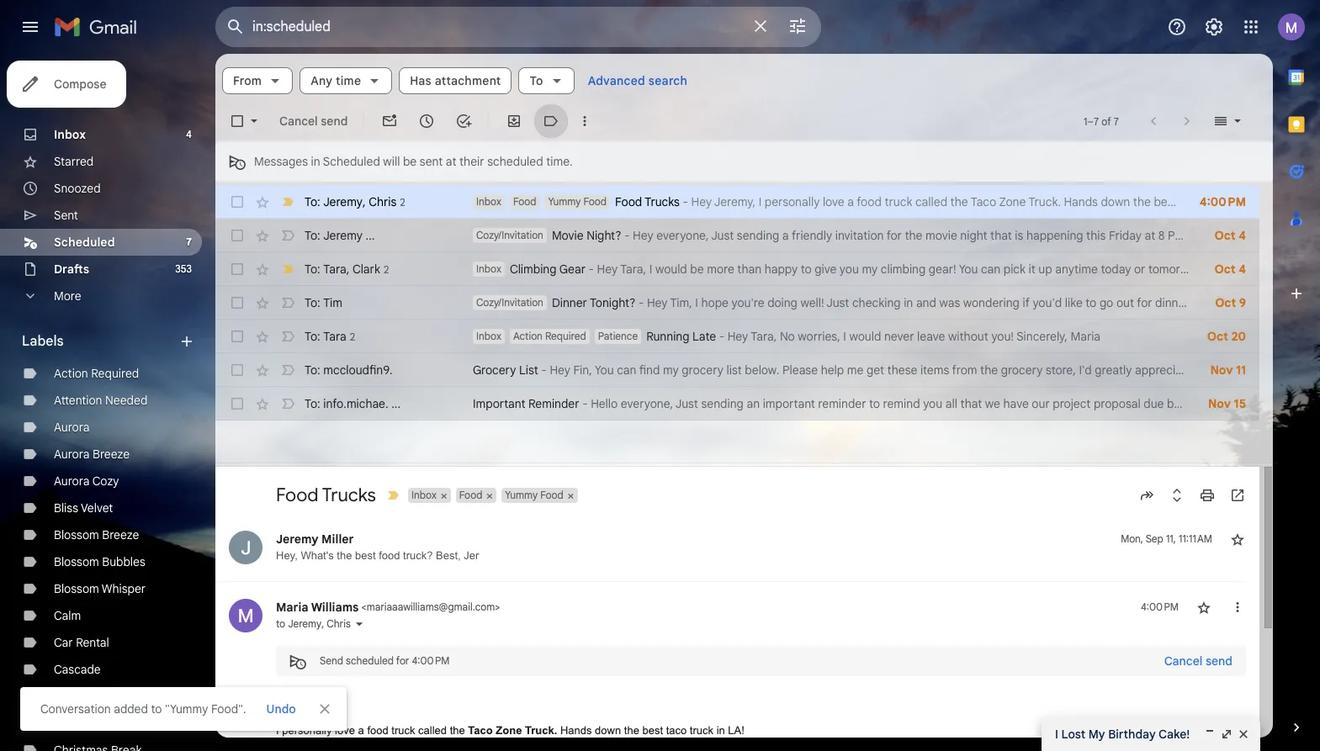 Task type: vqa. For each thing, say whether or not it's contained in the screenshot.
Cozy Joyful link
no



Task type: locate. For each thing, give the bounding box(es) containing it.
best
[[1271, 194, 1295, 210], [1206, 262, 1230, 277]]

to: for to: tara , clark 2
[[305, 261, 320, 277]]

1 vertical spatial required
[[91, 366, 139, 381]]

aurora
[[54, 420, 90, 435], [54, 447, 90, 462], [54, 474, 90, 489]]

yummy food up movie at the top
[[548, 195, 607, 208]]

trucks inside row
[[645, 194, 680, 210]]

not starred image right the 4:00 pm cell
[[1196, 599, 1213, 616]]

0 vertical spatial trucks
[[645, 194, 680, 210]]

a for food
[[848, 194, 854, 210]]

action required inside food trucks main content
[[513, 330, 586, 343]]

i right the "worries,"
[[844, 329, 847, 344]]

food button
[[456, 488, 484, 503]]

2 oct 4 from the top
[[1215, 262, 1247, 277]]

1 vertical spatial at
[[1145, 228, 1156, 243]]

0 vertical spatial jeremy,
[[714, 194, 756, 210]]

2 vertical spatial blossom
[[54, 582, 99, 597]]

1 horizontal spatial you
[[959, 262, 978, 277]]

chris for to
[[327, 617, 351, 630]]

to: up to: tim
[[305, 261, 320, 277]]

tab list
[[1274, 54, 1321, 691]]

today
[[1101, 262, 1132, 277]]

0 vertical spatial up
[[1039, 262, 1053, 277]]

3 aurora from the top
[[54, 474, 90, 489]]

1 horizontal spatial hope
[[1197, 228, 1225, 243]]

truck
[[885, 194, 913, 210], [1208, 194, 1236, 210], [392, 724, 415, 737], [690, 724, 714, 737]]

4 row from the top
[[215, 286, 1321, 320]]

action required down dinner
[[513, 330, 586, 343]]

1 vertical spatial up
[[93, 689, 107, 705]]

aurora down aurora link
[[54, 447, 90, 462]]

reminder
[[529, 396, 580, 412]]

1 horizontal spatial called
[[916, 194, 948, 210]]

at right sent
[[446, 154, 457, 169]]

yummy food inside 'button'
[[505, 489, 564, 501]]

,
[[363, 194, 366, 209], [347, 261, 350, 277], [322, 617, 324, 630]]

Search mail text field
[[253, 19, 741, 35]]

1 horizontal spatial 2
[[384, 263, 389, 276]]

jeremy
[[323, 194, 363, 209], [323, 228, 363, 243], [276, 532, 319, 547], [288, 617, 322, 630]]

up inside labels navigation
[[93, 689, 107, 705]]

sending left an
[[701, 396, 744, 412]]

aurora link
[[54, 420, 90, 435]]

send down not starred option
[[1206, 654, 1233, 669]]

row up an
[[215, 354, 1321, 387]]

called
[[916, 194, 948, 210], [418, 724, 447, 737]]

mon, sep 11, 11:11 am
[[1121, 532, 1213, 545]]

starred link
[[54, 154, 94, 169]]

row
[[215, 185, 1321, 219], [215, 219, 1321, 253], [215, 253, 1313, 286], [215, 286, 1321, 320], [215, 320, 1260, 354], [215, 354, 1321, 387], [215, 387, 1321, 421]]

m
[[1318, 295, 1321, 311]]

1 to: from the top
[[305, 194, 320, 209]]

to: down to: tara 2
[[305, 363, 320, 378]]

6 to: from the top
[[305, 363, 320, 378]]

snooze image
[[419, 113, 435, 130]]

i left lost
[[1056, 727, 1059, 742]]

their
[[460, 154, 484, 169]]

1 vertical spatial just
[[827, 295, 850, 311]]

aurora down attention
[[54, 420, 90, 435]]

not starred image for mon, sep 11, 11:11 am
[[1230, 531, 1247, 548]]

food inside button
[[459, 489, 483, 501]]

0 vertical spatial oct 4
[[1215, 228, 1247, 243]]

due
[[1144, 396, 1164, 412]]

2 horizontal spatial ,
[[363, 194, 366, 209]]

1 horizontal spatial tara,
[[751, 329, 777, 344]]

show details image
[[354, 619, 364, 629]]

0 vertical spatial tara,
[[620, 262, 647, 277]]

1 vertical spatial jeremy,
[[299, 692, 337, 704]]

0 horizontal spatial up
[[93, 689, 107, 705]]

i up running
[[650, 262, 653, 277]]

0 horizontal spatial a
[[358, 724, 364, 737]]

find
[[640, 363, 660, 378]]

0 vertical spatial action
[[513, 330, 543, 343]]

0 vertical spatial ...
[[366, 228, 375, 243]]

i
[[759, 194, 762, 210], [1191, 228, 1194, 243], [650, 262, 653, 277], [696, 295, 699, 311], [1237, 295, 1240, 311], [844, 329, 847, 344], [276, 724, 279, 737], [1056, 727, 1059, 742]]

to: tara , clark 2
[[305, 261, 389, 277]]

0 horizontal spatial my
[[663, 363, 679, 378]]

15
[[1234, 396, 1247, 412]]

alert
[[20, 39, 1294, 731]]

row up friendly at top right
[[215, 185, 1321, 219]]

0 horizontal spatial maria
[[276, 600, 309, 615]]

up right it
[[1039, 262, 1053, 277]]

1 vertical spatial chris
[[327, 617, 351, 630]]

to: for to: tim
[[305, 295, 320, 311]]

taco inside row
[[971, 194, 997, 210]]

inbox inside labels navigation
[[54, 127, 86, 142]]

2 horizontal spatial 2
[[400, 196, 405, 208]]

0 horizontal spatial scheduled
[[346, 655, 394, 668]]

0 horizontal spatial all
[[946, 396, 958, 412]]

aurora breeze link
[[54, 447, 130, 462]]

to: up to: jeremy ...
[[305, 194, 320, 209]]

project
[[1053, 396, 1091, 412]]

add to tasks image
[[456, 113, 472, 130]]

more
[[54, 289, 81, 304]]

movie
[[552, 228, 584, 243]]

proposal
[[1094, 396, 1141, 412]]

blossom
[[54, 528, 99, 543], [54, 555, 99, 570], [54, 582, 99, 597]]

2 cozy/invitation from the top
[[476, 296, 544, 309]]

bread
[[1247, 363, 1279, 378]]

cancel send down not starred option
[[1165, 654, 1233, 669]]

cozy/invitation for dinner tonight?
[[476, 296, 544, 309]]

0 vertical spatial 4:00 pm
[[1200, 194, 1247, 210]]

these
[[888, 363, 918, 378]]

more
[[707, 262, 735, 277]]

mon, sep 11, 11:11 am cell
[[1121, 531, 1213, 548]]

this left 'friday'
[[1087, 228, 1106, 243]]

up inside food trucks main content
[[1039, 262, 1053, 277]]

0 horizontal spatial grocery
[[682, 363, 724, 378]]

0 horizontal spatial be
[[403, 154, 417, 169]]

1 aurora from the top
[[54, 420, 90, 435]]

oct up oct 9
[[1215, 262, 1236, 277]]

1 vertical spatial tara
[[323, 329, 347, 344]]

love up friendly at top right
[[823, 194, 845, 210]]

at inside row
[[1145, 228, 1156, 243]]

a
[[848, 194, 854, 210], [783, 228, 789, 243], [358, 724, 364, 737]]

you right the remind
[[924, 396, 943, 412]]

cozy/invitation inside cozy/invitation dinner tonight? - hey tim, i hope you're doing well! just checking in and was wondering if you'd like to go out for dinner tonight. i hope you can m
[[476, 296, 544, 309]]

would up tim,
[[656, 262, 687, 277]]

5 to: from the top
[[305, 329, 320, 344]]

from button
[[222, 67, 293, 94]]

0 vertical spatial that
[[991, 228, 1012, 243]]

5 row from the top
[[215, 320, 1260, 354]]

hello
[[591, 396, 618, 412]]

1 horizontal spatial action
[[513, 330, 543, 343]]

yummy right food button
[[505, 489, 538, 501]]

inbox up "starred"
[[54, 127, 86, 142]]

china
[[54, 716, 85, 731]]

2 down 'messages in scheduled will be sent at their scheduled time.'
[[400, 196, 405, 208]]

1 horizontal spatial for
[[887, 228, 902, 243]]

blossom down blossom breeze
[[54, 555, 99, 570]]

cancel inside list
[[1165, 654, 1203, 669]]

nov 15
[[1209, 396, 1247, 412]]

in
[[311, 154, 320, 169], [1239, 194, 1248, 210], [904, 295, 914, 311], [717, 724, 725, 737]]

scheduled
[[487, 154, 543, 169], [346, 655, 394, 668]]

1 vertical spatial food
[[379, 549, 400, 562]]

just
[[711, 228, 734, 243], [827, 295, 850, 311], [676, 396, 698, 412]]

1 vertical spatial would
[[850, 329, 882, 344]]

cozy/invitation for movie night?
[[476, 229, 544, 242]]

1 tara from the top
[[323, 261, 347, 277]]

3 blossom from the top
[[54, 582, 99, 597]]

None checkbox
[[229, 113, 246, 130], [229, 194, 246, 210], [229, 295, 246, 311], [229, 328, 246, 345], [229, 362, 246, 379], [229, 113, 246, 130], [229, 194, 246, 210], [229, 295, 246, 311], [229, 328, 246, 345], [229, 362, 246, 379]]

1 vertical spatial yummy food
[[505, 489, 564, 501]]

1 vertical spatial yummy
[[505, 489, 538, 501]]

1 horizontal spatial maria
[[1071, 329, 1101, 344]]

food
[[615, 194, 642, 210], [513, 195, 537, 208], [584, 195, 607, 208], [276, 484, 319, 506], [459, 489, 483, 501], [541, 489, 564, 501]]

cancel send down 'any'
[[279, 114, 348, 129]]

more image
[[577, 113, 594, 130]]

list
[[215, 514, 1247, 752]]

food down send scheduled for 4:00 pm
[[367, 724, 389, 737]]

you left m
[[1273, 295, 1293, 311]]

4:00 pm down mariaaawilliams@gmail.com
[[412, 655, 450, 668]]

list containing jeremy miller
[[215, 514, 1247, 752]]

drafts link
[[54, 262, 89, 277]]

1 blossom from the top
[[54, 528, 99, 543]]

chris down williams
[[327, 617, 351, 630]]

send
[[321, 114, 348, 129], [1206, 654, 1233, 669]]

be right will
[[403, 154, 417, 169]]

labels image
[[543, 113, 560, 130]]

at
[[446, 154, 457, 169], [1145, 228, 1156, 243]]

cancel send button down 'any'
[[273, 106, 355, 136]]

personally inside row
[[765, 194, 820, 210]]

0 vertical spatial action required
[[513, 330, 586, 343]]

personally up friendly at top right
[[765, 194, 820, 210]]

1 vertical spatial 2
[[384, 263, 389, 276]]

2 blossom from the top
[[54, 555, 99, 570]]

jeremy for to: jeremy , chris 2
[[323, 194, 363, 209]]

blossom whisper link
[[54, 582, 146, 597]]

send down any time at left top
[[321, 114, 348, 129]]

1 horizontal spatial love
[[823, 194, 845, 210]]

important reminder - hello everyone, just sending an important reminder to remind you all that we have our project proposal due by the end of this week. let's
[[473, 396, 1321, 412]]

tara left "clark"
[[323, 261, 347, 277]]

0 vertical spatial just
[[711, 228, 734, 243]]

1 vertical spatial you
[[595, 363, 614, 378]]

0 horizontal spatial truck.
[[525, 724, 557, 737]]

1 vertical spatial best
[[355, 549, 376, 562]]

0 horizontal spatial not starred image
[[1196, 599, 1213, 616]]

food for the
[[367, 724, 389, 737]]

jeremy down williams
[[288, 617, 322, 630]]

0 horizontal spatial zone
[[496, 724, 522, 737]]

this right 'of'
[[1242, 396, 1261, 412]]

store,
[[1046, 363, 1076, 378]]

cancel down not starred option
[[1165, 654, 1203, 669]]

hey, what's the best food truck? best, jer
[[276, 549, 479, 562]]

love down hey jeremy,
[[335, 724, 355, 737]]

if
[[1023, 295, 1030, 311]]

1 horizontal spatial up
[[1039, 262, 1053, 277]]

cozy/invitation down climbing
[[476, 296, 544, 309]]

oct left 9
[[1216, 295, 1237, 311]]

dinner
[[1156, 295, 1190, 311]]

oct for i
[[1216, 295, 1237, 311]]

None checkbox
[[229, 227, 246, 244], [229, 261, 246, 278], [229, 396, 246, 412], [229, 227, 246, 244], [229, 261, 246, 278], [229, 396, 246, 412]]

has attachment button
[[399, 67, 512, 94]]

2 tara from the top
[[323, 329, 347, 344]]

grocery up have
[[1001, 363, 1043, 378]]

1 horizontal spatial my
[[862, 262, 878, 277]]

4:00 pm
[[1200, 194, 1247, 210], [1141, 601, 1179, 613], [412, 655, 450, 668]]

, down williams
[[322, 617, 324, 630]]

2 vertical spatial 4:00 pm
[[412, 655, 450, 668]]

my left climbing
[[862, 262, 878, 277]]

food left truck?
[[379, 549, 400, 562]]

4:00 pm up regards, on the top
[[1200, 194, 1247, 210]]

1 vertical spatial cozy/invitation
[[476, 296, 544, 309]]

would left the never
[[850, 329, 882, 344]]

food
[[857, 194, 882, 210], [379, 549, 400, 562], [367, 724, 389, 737]]

1 vertical spatial for
[[1137, 295, 1153, 311]]

tara for 2
[[323, 329, 347, 344]]

hope right pm.
[[1197, 228, 1225, 243]]

1 oct 4 from the top
[[1215, 228, 1247, 243]]

7 to: from the top
[[305, 396, 320, 412]]

grocery left list
[[682, 363, 724, 378]]

None search field
[[215, 7, 822, 47]]

bliss velvet
[[54, 501, 113, 516]]

2 to: from the top
[[305, 228, 320, 243]]

inbox left food button
[[412, 489, 437, 501]]

aurora up bliss
[[54, 474, 90, 489]]

inbox left climbing
[[476, 263, 502, 275]]

0 vertical spatial 2
[[400, 196, 405, 208]]

0 horizontal spatial at
[[446, 154, 457, 169]]

best left rega
[[1271, 194, 1295, 210]]

nov left 15 at bottom
[[1209, 396, 1231, 412]]

close image
[[1237, 728, 1251, 742]]

attention needed
[[54, 393, 148, 408]]

undo link
[[260, 694, 303, 725]]

2 for clark
[[384, 263, 389, 276]]

1 horizontal spatial grocery
[[1001, 363, 1043, 378]]

2 vertical spatial maria
[[276, 600, 309, 615]]

hey right food".
[[276, 692, 296, 704]]

hey,
[[276, 549, 298, 562]]

cozy/invitation up climbing
[[476, 229, 544, 242]]

fin,
[[574, 363, 592, 378]]

1 horizontal spatial trucks
[[645, 194, 680, 210]]

not starred image for 4:00 pm
[[1196, 599, 1213, 616]]

this
[[1087, 228, 1106, 243], [1242, 396, 1261, 412]]

everyone, up more
[[657, 228, 709, 243]]

never
[[885, 329, 915, 344]]

move to inbox image
[[506, 113, 523, 130]]

0 vertical spatial required
[[545, 330, 586, 343]]

for right "out"
[[1137, 295, 1153, 311]]

aurora for aurora cozy
[[54, 474, 90, 489]]

by
[[1167, 396, 1180, 412]]

to: for to: jeremy , chris 2
[[305, 194, 320, 209]]

2 horizontal spatial hope
[[1243, 295, 1270, 311]]

2 for chris
[[400, 196, 405, 208]]

like
[[1065, 295, 1083, 311]]

2 inside to: jeremy , chris 2
[[400, 196, 405, 208]]

breeze up "bubbles" at the bottom left of the page
[[102, 528, 139, 543]]

1 horizontal spatial cancel send button
[[1151, 646, 1247, 676]]

0 vertical spatial send
[[321, 114, 348, 129]]

2 aurora from the top
[[54, 447, 90, 462]]

cozy/invitation inside cozy/invitation movie night? - hey everyone, just sending a friendly invitation for the movie night that is happening this friday at 8 pm. i hope you all can make i
[[476, 229, 544, 242]]

hey right late
[[728, 329, 748, 344]]

1 vertical spatial be
[[690, 262, 704, 277]]

, for tara
[[347, 261, 350, 277]]

chris inside row
[[369, 194, 397, 209]]

1 horizontal spatial jeremy,
[[714, 194, 756, 210]]

1 horizontal spatial ...
[[392, 396, 401, 412]]

0 vertical spatial love
[[823, 194, 845, 210]]

2 inside to: tara , clark 2
[[384, 263, 389, 276]]

important
[[763, 396, 815, 412]]

row up you're
[[215, 253, 1313, 286]]

1 horizontal spatial ,
[[347, 261, 350, 277]]

grocery
[[682, 363, 724, 378], [1001, 363, 1043, 378]]

blossom whisper
[[54, 582, 146, 597]]

required inside labels navigation
[[91, 366, 139, 381]]

jeremy for to: jeremy ...
[[323, 228, 363, 243]]

food up 'invitation'
[[857, 194, 882, 210]]

scheduled up drafts 'link'
[[54, 235, 115, 250]]

my right find
[[663, 363, 679, 378]]

1 horizontal spatial personally
[[765, 194, 820, 210]]

3 to: from the top
[[305, 261, 320, 277]]

a down send scheduled for 4:00 pm
[[358, 724, 364, 737]]

to: for to: tara 2
[[305, 329, 320, 344]]

bliss
[[54, 501, 78, 516]]

labels navigation
[[0, 54, 215, 752]]

can
[[1265, 228, 1285, 243], [981, 262, 1001, 277], [1296, 295, 1315, 311], [617, 363, 637, 378]]

1 grocery from the left
[[682, 363, 724, 378]]

0 horizontal spatial trucks
[[322, 484, 376, 506]]

0 horizontal spatial tara,
[[620, 262, 647, 277]]

scheduled down move to inbox icon
[[487, 154, 543, 169]]

regards,
[[1233, 262, 1277, 277]]

aurora for aurora breeze
[[54, 447, 90, 462]]

row down below.
[[215, 387, 1321, 421]]

2 vertical spatial a
[[358, 724, 364, 737]]

2 horizontal spatial just
[[827, 295, 850, 311]]

sending up than
[[737, 228, 780, 243]]

2 horizontal spatial best
[[1154, 194, 1178, 210]]

well!
[[801, 295, 825, 311]]

maria
[[1280, 262, 1310, 277], [1071, 329, 1101, 344], [276, 600, 309, 615]]

added
[[114, 702, 148, 717]]

to: left "tim"
[[305, 295, 320, 311]]

inbox
[[54, 127, 86, 142], [476, 195, 502, 208], [476, 263, 502, 275], [476, 330, 502, 343], [412, 489, 437, 501]]

all down from
[[946, 396, 958, 412]]

that left we
[[961, 396, 983, 412]]

2 vertical spatial just
[[676, 396, 698, 412]]

scheduled left will
[[323, 154, 380, 169]]

required inside row
[[545, 330, 586, 343]]

to right added
[[151, 702, 162, 717]]

rental
[[76, 635, 109, 651]]

aurora breeze
[[54, 447, 130, 462]]

yummy food right food button
[[505, 489, 564, 501]]

cascade
[[54, 662, 101, 678]]

oct 4
[[1215, 228, 1247, 243], [1215, 262, 1247, 277]]

nov for nov 11
[[1211, 363, 1234, 378]]

yummy inside 'button'
[[505, 489, 538, 501]]

food".
[[211, 702, 246, 717]]

blossom down bliss velvet 'link'
[[54, 528, 99, 543]]

... up "clark"
[[366, 228, 375, 243]]

a up 'invitation'
[[848, 194, 854, 210]]

1 vertical spatial that
[[961, 396, 983, 412]]

not starred image right 11:11 am
[[1230, 531, 1247, 548]]

apples
[[1209, 363, 1244, 378]]

0 vertical spatial hands
[[1064, 194, 1098, 210]]

you
[[959, 262, 978, 277], [595, 363, 614, 378]]

love inside row
[[823, 194, 845, 210]]

... right info.michae. in the bottom left of the page
[[392, 396, 401, 412]]

happy
[[765, 262, 798, 277]]

4
[[186, 128, 192, 141], [1239, 228, 1247, 243], [1239, 262, 1247, 277]]

0 horizontal spatial action
[[54, 366, 88, 381]]

to: up to: tara , clark 2
[[305, 228, 320, 243]]

1 horizontal spatial not starred image
[[1230, 531, 1247, 548]]

, up to: jeremy ...
[[363, 194, 366, 209]]

to: left info.michae. in the bottom left of the page
[[305, 396, 320, 412]]

1 horizontal spatial yummy
[[548, 195, 581, 208]]

blossom for blossom whisper
[[54, 582, 99, 597]]

to: tim
[[305, 295, 343, 311]]

"yummy
[[165, 702, 208, 717]]

1 horizontal spatial zone
[[1000, 194, 1026, 210]]

4 to: from the top
[[305, 295, 320, 311]]

toggle split pane mode image
[[1213, 113, 1230, 130]]

... for to: jeremy ...
[[366, 228, 375, 243]]

patience
[[598, 330, 638, 343]]

0 horizontal spatial cancel send
[[279, 114, 348, 129]]

11:11 am
[[1179, 532, 1213, 545]]

not starred image
[[1230, 531, 1247, 548], [1196, 599, 1213, 616]]

we
[[986, 396, 1001, 412]]

tara, up tonight?
[[620, 262, 647, 277]]

required up needed
[[91, 366, 139, 381]]

8
[[1159, 228, 1165, 243]]

0 vertical spatial blossom
[[54, 528, 99, 543]]

1 cozy/invitation from the top
[[476, 229, 544, 242]]

oct for tomorrow.
[[1215, 262, 1236, 277]]



Task type: describe. For each thing, give the bounding box(es) containing it.
1 vertical spatial all
[[946, 396, 958, 412]]

labels
[[22, 333, 64, 350]]

bubbles
[[102, 555, 145, 570]]

it!
[[1196, 363, 1206, 378]]

pop out image
[[1220, 728, 1234, 742]]

it
[[1029, 262, 1036, 277]]

you up regards, on the top
[[1228, 228, 1247, 243]]

0 horizontal spatial la!
[[728, 724, 745, 737]]

1 vertical spatial everyone,
[[621, 396, 673, 412]]

to: jeremy , chris 2
[[305, 194, 405, 209]]

hey left tim,
[[647, 295, 668, 311]]

remind
[[883, 396, 921, 412]]

can left m
[[1296, 295, 1315, 311]]

0 vertical spatial food
[[857, 194, 882, 210]]

0 horizontal spatial that
[[961, 396, 983, 412]]

1 vertical spatial my
[[663, 363, 679, 378]]

aurora for aurora link
[[54, 420, 90, 435]]

to: for to: info.michae. ...
[[305, 396, 320, 412]]

1 vertical spatial down
[[595, 724, 621, 737]]

rega
[[1298, 194, 1321, 210]]

snoozed link
[[54, 181, 101, 196]]

pick
[[1004, 262, 1026, 277]]

breeze for blossom breeze
[[102, 528, 139, 543]]

invitation
[[836, 228, 884, 243]]

scheduled inside labels navigation
[[54, 235, 115, 250]]

hey right night?
[[633, 228, 654, 243]]

happening
[[1027, 228, 1084, 243]]

has attachment
[[410, 73, 501, 88]]

0 horizontal spatial you
[[595, 363, 614, 378]]

0 horizontal spatial hope
[[702, 295, 729, 311]]

items
[[921, 363, 950, 378]]

leave
[[918, 329, 946, 344]]

0 vertical spatial taco
[[1181, 194, 1205, 210]]

i right tim,
[[696, 295, 699, 311]]

minimize image
[[1204, 728, 1217, 742]]

2 row from the top
[[215, 219, 1321, 253]]

anytime
[[1056, 262, 1098, 277]]

action inside food trucks main content
[[513, 330, 543, 343]]

out
[[1117, 295, 1135, 311]]

7
[[186, 236, 192, 248]]

0 vertical spatial my
[[862, 262, 878, 277]]

1 vertical spatial best
[[1206, 262, 1230, 277]]

friendly
[[792, 228, 833, 243]]

jeremy for to jeremy , chris
[[288, 617, 322, 630]]

Not starred checkbox
[[1230, 531, 1247, 548]]

have
[[1004, 396, 1029, 412]]

best inside row
[[1154, 194, 1178, 210]]

hey left fin,
[[550, 363, 571, 378]]

11
[[1237, 363, 1247, 378]]

i
[[1319, 228, 1321, 243]]

1 vertical spatial truck.
[[525, 724, 557, 737]]

0 horizontal spatial 4:00 pm
[[412, 655, 450, 668]]

search
[[649, 73, 688, 88]]

or
[[1135, 262, 1146, 277]]

inbox up grocery
[[476, 330, 502, 343]]

list
[[727, 363, 742, 378]]

oct for all
[[1215, 228, 1236, 243]]

0 vertical spatial be
[[403, 154, 417, 169]]

can left pick in the right top of the page
[[981, 262, 1001, 277]]

to left the remind
[[870, 396, 880, 412]]

1 horizontal spatial would
[[850, 329, 882, 344]]

wondering
[[964, 295, 1020, 311]]

inbox inside inbox climbing gear - hey tara, i would be more than happy to give you my climbing gear! you can pick it up anytime today or tomorrow. best regards, maria
[[476, 263, 502, 275]]

personally inside list
[[282, 724, 332, 737]]

2 inside to: tara 2
[[350, 330, 355, 343]]

action required inside labels navigation
[[54, 366, 139, 381]]

maria williams < mariaaawilliams@gmail.com >
[[276, 600, 500, 615]]

needed
[[105, 393, 148, 408]]

1 vertical spatial called
[[418, 724, 447, 737]]

info.michae.
[[323, 396, 389, 412]]

to
[[530, 73, 543, 88]]

you're
[[732, 295, 765, 311]]

2 horizontal spatial for
[[1137, 295, 1153, 311]]

2 grocery from the left
[[1001, 363, 1043, 378]]

to: for to: jeremy ...
[[305, 228, 320, 243]]

hey down night?
[[597, 262, 618, 277]]

was
[[940, 295, 961, 311]]

1 horizontal spatial scheduled
[[487, 154, 543, 169]]

Not starred checkbox
[[1196, 599, 1213, 616]]

attention needed link
[[54, 393, 148, 408]]

0 vertical spatial best
[[1271, 194, 1295, 210]]

taco inside list
[[468, 724, 493, 737]]

starred
[[54, 154, 94, 169]]

... for to: info.michae. ...
[[392, 396, 401, 412]]

scheduled inside food trucks main content
[[323, 154, 380, 169]]

0 vertical spatial called
[[916, 194, 948, 210]]

trucks for food trucks
[[322, 484, 376, 506]]

can left find
[[617, 363, 637, 378]]

2 vertical spatial ,
[[322, 617, 324, 630]]

of
[[1228, 396, 1239, 412]]

0 vertical spatial this
[[1087, 228, 1106, 243]]

oct 20
[[1208, 329, 1247, 344]]

2 vertical spatial best
[[643, 724, 663, 737]]

oct left 20
[[1208, 329, 1229, 344]]

any
[[311, 73, 333, 88]]

0 vertical spatial at
[[446, 154, 457, 169]]

1 row from the top
[[215, 185, 1321, 219]]

you right give
[[840, 262, 859, 277]]

0 horizontal spatial best
[[355, 549, 376, 562]]

inbox down their
[[476, 195, 502, 208]]

bliss velvet link
[[54, 501, 113, 516]]

0 horizontal spatial jeremy,
[[299, 692, 337, 704]]

a for friendly
[[783, 228, 789, 243]]

settings image
[[1205, 17, 1225, 37]]

1 horizontal spatial cancel send
[[1165, 654, 1233, 669]]

grocery list - hey fin, you can find my grocery list below. please help me get these items from the grocery store, i'd greatly appreciate it! apples bread cereal c
[[473, 363, 1321, 378]]

messages
[[254, 154, 308, 169]]

1 vertical spatial love
[[335, 724, 355, 737]]

1 vertical spatial this
[[1242, 396, 1261, 412]]

truck?
[[403, 549, 433, 562]]

0 horizontal spatial would
[[656, 262, 687, 277]]

0 vertical spatial yummy
[[548, 195, 581, 208]]

0 vertical spatial cancel
[[279, 114, 318, 129]]

drafts
[[54, 262, 89, 277]]

help
[[821, 363, 844, 378]]

you!
[[992, 329, 1014, 344]]

11,
[[1167, 532, 1177, 545]]

i up than
[[759, 194, 762, 210]]

tara for ,
[[323, 261, 347, 277]]

whisper
[[102, 582, 146, 597]]

sent
[[420, 154, 443, 169]]

1 horizontal spatial all
[[1250, 228, 1262, 243]]

1 horizontal spatial truck.
[[1029, 194, 1061, 210]]

4 for hey tara, i would be more than happy to give you my climbing gear! you can pick it up anytime today or tomorrow. best regards, maria
[[1239, 262, 1247, 277]]

maria williams cell
[[276, 600, 500, 615]]

0 vertical spatial la!
[[1251, 194, 1268, 210]]

go
[[1100, 295, 1114, 311]]

alert containing conversation added to "yummy food".
[[20, 39, 1294, 731]]

action inside labels navigation
[[54, 366, 88, 381]]

running late - hey tara, no worries, i would never leave without you! sincerely, maria
[[647, 329, 1101, 344]]

search mail image
[[221, 12, 251, 42]]

4 inside labels navigation
[[186, 128, 192, 141]]

i personally love a food truck called the taco zone truck. hands down the best taco truck in la!
[[276, 724, 745, 737]]

0 horizontal spatial just
[[676, 396, 698, 412]]

cozy/invitation dinner tonight? - hey tim, i hope you're doing well! just checking in and was wondering if you'd like to go out for dinner tonight. i hope you can m
[[476, 295, 1321, 311]]

0 vertical spatial maria
[[1280, 262, 1310, 277]]

0 horizontal spatial cancel send button
[[273, 106, 355, 136]]

to: for to: mccloudfin9.
[[305, 363, 320, 378]]

in inside list
[[717, 724, 725, 737]]

to left give
[[801, 262, 812, 277]]

attachment
[[435, 73, 501, 88]]

cozy/invitation movie night? - hey everyone, just sending a friendly invitation for the movie night that is happening this friday at 8 pm. i hope you all can make i
[[476, 228, 1321, 243]]

yummy food button
[[502, 488, 565, 503]]

important
[[473, 396, 526, 412]]

1 vertical spatial sending
[[701, 396, 744, 412]]

dinner
[[552, 295, 587, 311]]

0 vertical spatial sending
[[737, 228, 780, 243]]

1 vertical spatial hands
[[561, 724, 592, 737]]

4 for hey everyone, just sending a friendly invitation for the movie night that is happening this friday at 8 pm. i hope you all can make i
[[1239, 228, 1247, 243]]

me
[[847, 363, 864, 378]]

can left make
[[1265, 228, 1285, 243]]

breeze for aurora breeze
[[93, 447, 130, 462]]

inbox inside inbox button
[[412, 489, 437, 501]]

advanced
[[588, 73, 646, 88]]

labels heading
[[22, 333, 178, 350]]

doing
[[768, 295, 798, 311]]

i right pm.
[[1191, 228, 1194, 243]]

an
[[747, 396, 760, 412]]

0 vertical spatial down
[[1101, 194, 1131, 210]]

be inside row
[[690, 262, 704, 277]]

running
[[647, 329, 690, 344]]

1 vertical spatial zone
[[496, 724, 522, 737]]

mon,
[[1121, 532, 1144, 545]]

to left go
[[1086, 295, 1097, 311]]

best,
[[436, 549, 461, 562]]

list inside food trucks main content
[[215, 514, 1247, 752]]

gear!
[[929, 262, 957, 277]]

gmail image
[[54, 10, 146, 44]]

jer
[[464, 549, 479, 562]]

6 row from the top
[[215, 354, 1321, 387]]

food trucks
[[276, 484, 376, 506]]

trucks for food trucks - hey jeremy, i personally love a food truck called the taco zone truck. hands down the best taco truck in la! best rega
[[645, 194, 680, 210]]

hey up more
[[692, 194, 712, 210]]

inbox button
[[408, 488, 438, 503]]

nov for nov 15
[[1209, 396, 1231, 412]]

blossom breeze link
[[54, 528, 139, 543]]

chris for to:
[[369, 194, 397, 209]]

pm.
[[1168, 228, 1188, 243]]

friday
[[1109, 228, 1142, 243]]

than
[[738, 262, 762, 277]]

1 horizontal spatial 4:00 pm
[[1141, 601, 1179, 613]]

to: info.michae. ...
[[305, 396, 401, 412]]

i down undo
[[276, 724, 279, 737]]

check-
[[54, 689, 93, 705]]

jeremy up hey,
[[276, 532, 319, 547]]

without
[[949, 329, 989, 344]]

let's
[[1298, 396, 1321, 412]]

0 horizontal spatial taco
[[666, 724, 687, 737]]

food for jer
[[379, 549, 400, 562]]

4:00 pm cell
[[1141, 599, 1179, 616]]

check-up
[[54, 689, 107, 705]]

1 vertical spatial send
[[1206, 654, 1233, 669]]

1 vertical spatial cancel send button
[[1151, 646, 1247, 676]]

blossom for blossom breeze
[[54, 528, 99, 543]]

hey jeremy,
[[276, 692, 337, 704]]

food trucks main content
[[215, 54, 1321, 752]]

food inside 'button'
[[541, 489, 564, 501]]

oct 4 for all
[[1215, 228, 1247, 243]]

0 horizontal spatial for
[[396, 655, 409, 668]]

attention
[[54, 393, 102, 408]]

i right tonight.
[[1237, 295, 1240, 311]]

zone inside row
[[1000, 194, 1026, 210]]

calm link
[[54, 609, 81, 624]]

blossom for blossom bubbles
[[54, 555, 99, 570]]

0 vertical spatial yummy food
[[548, 195, 607, 208]]

is
[[1015, 228, 1024, 243]]

clear search image
[[744, 9, 778, 43]]

0 vertical spatial everyone,
[[657, 228, 709, 243]]

to: tara 2
[[305, 329, 355, 344]]

to: mccloudfin9.
[[305, 363, 393, 378]]

advanced search options image
[[781, 9, 815, 43]]

, for jeremy
[[363, 194, 366, 209]]

to down hey,
[[276, 617, 285, 630]]

to jeremy , chris
[[276, 617, 351, 630]]

oct 4 for tomorrow.
[[1215, 262, 1247, 277]]

main menu image
[[20, 17, 40, 37]]

3 row from the top
[[215, 253, 1313, 286]]

more button
[[0, 283, 202, 310]]

7 row from the top
[[215, 387, 1321, 421]]

week.
[[1264, 396, 1295, 412]]

20
[[1232, 329, 1247, 344]]



